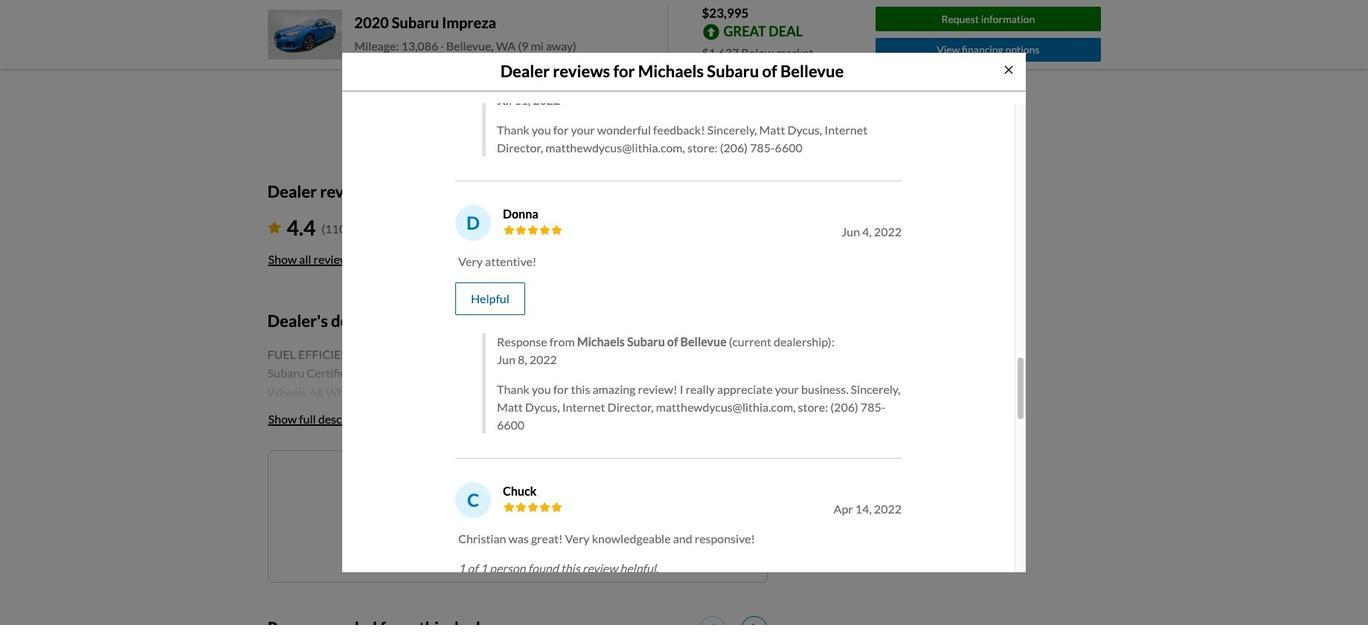 Task type: describe. For each thing, give the bounding box(es) containing it.
mile
[[636, 576, 658, 590]]

must
[[390, 519, 416, 533]]

1 vertical spatial this
[[574, 477, 594, 491]]

market
[[777, 45, 814, 59]]

you for this
[[532, 382, 551, 397]]

exterior inside all wheel drive  heated driver seat  back-up camera  satellite radio  ipod/mp3 input. subaru sport with ocean blue pearl exterior and black interior features a 4 cylinder engine with 152 hp at 6000 rpm*.
[[385, 424, 427, 438]]

from
[[550, 335, 575, 349]]

city!
[[478, 347, 504, 362]]

1 1 from the left
[[458, 562, 465, 576]]

6600 inside thank you for your wonderful feedback!          sincerely,  matt dycus, internet director, matthewdycus@lithia.com, store: (206) 785-6600
[[775, 141, 803, 155]]

helpful
[[471, 292, 510, 306]]

wa inside '2020 subaru impreza mileage: 13,086 · bellevue, wa (9 mi away)'
[[496, 39, 516, 53]]

radio inside fuel efficient 36 mpg hwy/27 mpg city! ocean blue pearl exterior and black interior. subaru certified  great miles 13 086! heated seats  ipod/mp3 input  satellite radio  aluminum wheels  all wheel drive  popular package #1  back-up camera
[[677, 366, 707, 381]]

all
[[299, 253, 311, 267]]

apr
[[834, 502, 853, 516]]

1 vertical spatial configuration.
[[650, 614, 722, 626]]

1 vertical spatial included
[[268, 576, 312, 590]]

1 vertical spatial engine
[[613, 614, 648, 626]]

#1 inside popular package #1 rear bumper applique  part number e771sfl000  auto-dimming mirror w/compass & homelink  part number h501ssg304  all- weather floor liners  part number j501sfl110  auto-dimming exterior mirror w/approach light  part number j201sfl003  cargo tray  part number j501sfl311.
[[554, 443, 567, 457]]

2 vertical spatial this
[[561, 562, 580, 576]]

automatic
[[588, 538, 642, 552]]

black inside fuel efficient 36 mpg hwy/27 mpg city! ocean blue pearl exterior and black interior. subaru certified  great miles 13 086! heated seats  ipod/mp3 input  satellite radio  aluminum wheels  all wheel drive  popular package #1  back-up camera
[[664, 347, 693, 362]]

of down "w/compass"
[[475, 477, 485, 491]]

michaels inside response from michaels subaru of bellevue (current dealership): jun 8, 2022
[[577, 335, 625, 349]]

2022 inside response from michaels subaru of bellevue (current dealership): jun 8, 2022
[[530, 353, 557, 367]]

15150
[[354, 44, 388, 58]]

show full description button
[[268, 403, 378, 436]]

0 vertical spatial great
[[724, 23, 766, 39]]

driver
[[376, 405, 410, 419]]

features
[[523, 424, 567, 438]]

(110
[[322, 222, 346, 236]]

feedback!
[[654, 123, 705, 137]]

0 vertical spatial engine
[[621, 595, 656, 609]]

1 vertical spatial trim
[[589, 614, 611, 626]]

packages
[[380, 443, 440, 457]]

was
[[509, 532, 529, 546]]

assistance
[[345, 557, 401, 571]]

6600 inside the thank you for this amazing review! i really appreciate your business.          sincerely, matt dycus, internet director, matthewdycus@lithia.com, store: (206) 785- 6600
[[497, 418, 525, 432]]

inspection
[[507, 519, 561, 533]]

0 vertical spatial description
[[331, 311, 414, 331]]

jul 11, 2022
[[497, 93, 561, 107]]

pearl inside all wheel drive  heated driver seat  back-up camera  satellite radio  ipod/mp3 input. subaru sport with ocean blue pearl exterior and black interior features a 4 cylinder engine with 152 hp at 6000 rpm*.
[[355, 424, 382, 438]]

horsepower
[[416, 595, 481, 609]]

back- inside fuel efficient 36 mpg hwy/27 mpg city! ocean blue pearl exterior and black interior. subaru certified  great miles 13 086! heated seats  ipod/mp3 input  satellite radio  aluminum wheels  all wheel drive  popular package #1  back-up camera
[[523, 385, 553, 400]]

attentive!
[[485, 254, 537, 269]]

store: inside thank you for your wonderful feedback!          sincerely,  matt dycus, internet director, matthewdycus@lithia.com, store: (206) 785-6600
[[688, 141, 718, 155]]

and inside all wheel drive  heated driver seat  back-up camera  satellite radio  ipod/mp3 input. subaru sport with ocean blue pearl exterior and black interior features a 4 cylinder engine with 152 hp at 6000 rpm*.
[[429, 424, 448, 438]]

all wheel drive  heated driver seat  back-up camera  satellite radio  ipod/mp3 input. subaru sport with ocean blue pearl exterior and black interior features a 4 cylinder engine with 152 hp at 6000 rpm*.
[[268, 385, 764, 457]]

show all reviews button
[[268, 244, 355, 276]]

a inside all wheel drive  heated driver seat  back-up camera  satellite radio  ipod/mp3 input. subaru sport with ocean blue pearl exterior and black interior features a 4 cylinder engine with 152 hp at 6000 rpm*.
[[569, 424, 575, 438]]

business.
[[802, 382, 849, 397]]

christian
[[458, 532, 506, 546]]

0 vertical spatial configuration.
[[658, 595, 730, 609]]

for inside horsepower calculations based on trim engine configuration. fuel economy calculations based on original manufacturer data for trim engine configuration. pleas
[[571, 614, 586, 626]]

152
[[697, 424, 718, 438]]

1 horizontal spatial mirror
[[641, 481, 676, 495]]

me for email
[[525, 519, 541, 533]]

found
[[528, 562, 559, 576]]

7-
[[549, 576, 560, 590]]

j201sfl003
[[364, 500, 430, 514]]

0 vertical spatial based
[[548, 595, 578, 609]]

blue inside all wheel drive  heated driver seat  back-up camera  satellite radio  ipod/mp3 input. subaru sport with ocean blue pearl exterior and black interior features a 4 cylinder engine with 152 hp at 6000 rpm*.
[[329, 424, 353, 438]]

for for your
[[553, 123, 569, 137]]

ipod/mp3 inside fuel efficient 36 mpg hwy/27 mpg city! ocean blue pearl exterior and black interior. subaru certified  great miles 13 086! heated seats  ipod/mp3 input  satellite radio  aluminum wheels  all wheel drive  popular package #1  back-up camera
[[546, 366, 599, 381]]

key features include
[[613, 385, 750, 400]]

show all reviews
[[268, 253, 354, 267]]

include
[[698, 385, 750, 400]]

#1 inside fuel efficient 36 mpg hwy/27 mpg city! ocean blue pearl exterior and black interior. subaru certified  great miles 13 086! heated seats  ipod/mp3 input  satellite radio  aluminum wheels  all wheel drive  popular package #1  back-up camera
[[507, 385, 521, 400]]

11,
[[514, 93, 531, 107]]

black inside all wheel drive  heated driver seat  back-up camera  satellite radio  ipod/mp3 input. subaru sport with ocean blue pearl exterior and black interior features a 4 cylinder engine with 152 hp at 6000 rpm*.
[[451, 424, 479, 438]]

options
[[1006, 43, 1040, 56]]

internet inside the thank you for this amazing review! i really appreciate your business.          sincerely, matt dycus, internet director, matthewdycus@lithia.com, store: (206) 785- 6600
[[562, 400, 605, 414]]

reviews for dealer reviews for michaels subaru of bellevue
[[553, 61, 610, 81]]

620-
[[384, 22, 409, 36]]

2020
[[354, 14, 389, 32]]

chuck
[[503, 484, 537, 499]]

amazing
[[593, 382, 636, 397]]

dialog containing d
[[342, 0, 1027, 626]]

up inside all wheel drive  heated driver seat  back-up camera  satellite radio  ipod/mp3 input. subaru sport with ocean blue pearl exterior and black interior features a 4 cylinder engine with 152 hp at 6000 rpm*.
[[467, 405, 483, 419]]

dealer's description
[[268, 311, 414, 331]]

show for 4.4
[[268, 253, 297, 267]]

star image
[[268, 222, 281, 234]]

matthewdycus@lithia.com, inside the thank you for this amazing review! i really appreciate your business.          sincerely, matt dycus, internet director, matthewdycus@lithia.com, store: (206) 785- 6600
[[656, 400, 796, 414]]

one-
[[722, 519, 749, 533]]

dealer for dealer reviews for michaels subaru of bellevue
[[501, 61, 550, 81]]

h501ssg304
[[651, 462, 723, 476]]

mi
[[531, 39, 544, 53]]

1 vertical spatial to
[[533, 557, 544, 571]]

subaru inside all wheel drive  heated driver seat  back-up camera  satellite radio  ipod/mp3 input. subaru sport with ocean blue pearl exterior and black interior features a 4 cylinder engine with 152 hp at 6000 rpm*.
[[694, 405, 731, 419]]

ocean inside fuel efficient 36 mpg hwy/27 mpg city! ocean blue pearl exterior and black interior. subaru certified  great miles 13 086! heated seats  ipod/mp3 input  satellite radio  aluminum wheels  all wheel drive  popular package #1  back-up camera
[[507, 347, 540, 362]]

donna
[[503, 207, 539, 221]]

heated inside fuel efficient 36 mpg hwy/27 mpg city! ocean blue pearl exterior and black interior. subaru certified  great miles 13 086! heated seats  ipod/mp3 input  satellite radio  aluminum wheels  all wheel drive  popular package #1  back-up camera
[[475, 366, 514, 381]]

website
[[392, 89, 432, 103]]

and inside dialog
[[673, 532, 693, 546]]

1 horizontal spatial included
[[414, 557, 458, 571]]

1 horizontal spatial wa
[[531, 44, 551, 58]]

0 horizontal spatial mirror
[[417, 462, 452, 476]]

0 horizontal spatial based
[[381, 614, 412, 626]]

0 horizontal spatial calculations
[[317, 614, 379, 626]]

camera inside all wheel drive  heated driver seat  back-up camera  satellite radio  ipod/mp3 input. subaru sport with ocean blue pearl exterior and black interior features a 4 cylinder engine with 152 hp at 6000 rpm*.
[[485, 405, 526, 419]]

2022 for jun 4, 2022
[[874, 225, 902, 239]]

of inside response from michaels subaru of bellevue (current dealership): jun 8, 2022
[[667, 335, 678, 349]]

number down bumper
[[608, 462, 649, 476]]

me for notify
[[456, 477, 472, 491]]

trial
[[293, 538, 316, 552]]

d
[[467, 212, 480, 234]]

wonderful
[[598, 123, 651, 137]]

satellite inside fuel efficient 36 mpg hwy/27 mpg city! ocean blue pearl exterior and black interior. subaru certified  great miles 13 086! heated seats  ipod/mp3 input  satellite radio  aluminum wheels  all wheel drive  popular package #1  back-up camera
[[632, 366, 675, 381]]

coverages
[[619, 519, 672, 533]]

input.
[[661, 405, 691, 419]]

back- inside all wheel drive  heated driver seat  back-up camera  satellite radio  ipod/mp3 input. subaru sport with ocean blue pearl exterior and black interior features a 4 cylinder engine with 152 hp at 6000 rpm*.
[[438, 405, 467, 419]]

eastgate
[[406, 44, 452, 58]]

radio inside all wheel drive  heated driver seat  back-up camera  satellite radio  ipod/mp3 input. subaru sport with ocean blue pearl exterior and black interior features a 4 cylinder engine with 152 hp at 6000 rpm*.
[[573, 405, 603, 419]]

number up the 'cargo'
[[405, 481, 446, 495]]

dealer reviews for michaels subaru of bellevue
[[501, 61, 844, 81]]

fuel
[[268, 347, 296, 362]]

blue inside fuel efficient 36 mpg hwy/27 mpg city! ocean blue pearl exterior and black interior. subaru certified  great miles 13 086! heated seats  ipod/mp3 input  satellite radio  aluminum wheels  all wheel drive  popular package #1  back-up camera
[[543, 347, 566, 362]]

0 vertical spatial michaels
[[638, 61, 704, 81]]

this inside the thank you for this amazing review! i really appreciate your business.          sincerely, matt dycus, internet director, matthewdycus@lithia.com, store: (206) 785- 6600
[[571, 382, 591, 397]]

1 horizontal spatial auto-
[[516, 481, 546, 495]]

13,086
[[401, 39, 439, 53]]

for for michaels
[[614, 61, 635, 81]]

starlink
[[399, 538, 455, 552]]

wheels
[[268, 385, 307, 400]]

show for option packages
[[268, 412, 297, 426]]

1 vertical spatial available
[[501, 576, 547, 590]]

full
[[299, 412, 316, 426]]

description inside the show full description button
[[318, 412, 377, 426]]

popular package #1 rear bumper applique  part number e771sfl000  auto-dimming mirror w/compass & homelink  part number h501ssg304  all- weather floor liners  part number j501sfl110  auto-dimming exterior mirror w/approach light  part number j201sfl003  cargo tray  part number j501sfl311.
[[268, 443, 755, 514]]

matt inside the thank you for this amazing review! i really appreciate your business.          sincerely, matt dycus, internet director, matthewdycus@lithia.com, store: (206) 785- 6600
[[497, 400, 523, 414]]

drive inside fuel efficient 36 mpg hwy/27 mpg city! ocean blue pearl exterior and black interior. subaru certified  great miles 13 086! heated seats  ipod/mp3 input  satellite radio  aluminum wheels  all wheel drive  popular package #1  back-up camera
[[362, 385, 391, 400]]

certified
[[307, 366, 353, 381]]

with down free
[[317, 595, 340, 609]]

785- inside the thank you for this amazing review! i really appreciate your business.          sincerely, matt dycus, internet director, matthewdycus@lithia.com, store: (206) 785- 6600
[[861, 400, 886, 414]]

number up the inspection
[[515, 500, 556, 514]]

$1,637 below market
[[702, 45, 814, 59]]

powertrain
[[660, 576, 719, 590]]

0 vertical spatial on
[[581, 595, 594, 609]]

request information
[[942, 12, 1035, 25]]

wheel inside fuel efficient 36 mpg hwy/27 mpg city! ocean blue pearl exterior and black interior. subaru certified  great miles 13 086! heated seats  ipod/mp3 input  satellite radio  aluminum wheels  all wheel drive  popular package #1  back-up camera
[[326, 385, 360, 400]]

up inside fuel efficient 36 mpg hwy/27 mpg city! ocean blue pearl exterior and black interior. subaru certified  great miles 13 086! heated seats  ipod/mp3 input  satellite radio  aluminum wheels  all wheel drive  popular package #1  back-up camera
[[553, 385, 568, 400]]

dycus, inside the thank you for this amazing review! i really appreciate your business.          sincerely, matt dycus, internet director, matthewdycus@lithia.com, store: (206) 785- 6600
[[525, 400, 560, 414]]

0 vertical spatial jun
[[842, 225, 860, 239]]

ocean inside all wheel drive  heated driver seat  back-up camera  satellite radio  ipod/mp3 input. subaru sport with ocean blue pearl exterior and black interior features a 4 cylinder engine with 152 hp at 6000 rpm*.
[[293, 424, 327, 438]]

1 horizontal spatial available
[[674, 519, 720, 533]]

point
[[477, 519, 504, 533]]

(206) inside thank you for your wonderful feedback!          sincerely,  matt dycus, internet director, matthewdycus@lithia.com, store: (206) 785-6600
[[720, 141, 748, 155]]

0 vertical spatial auto-
[[337, 462, 367, 476]]

1 horizontal spatial bellevue
[[781, 61, 844, 81]]

subscription
[[318, 538, 384, 552]]

satellite
[[596, 557, 638, 571]]

wheel inside all wheel drive  heated driver seat  back-up camera  satellite radio  ipod/mp3 input. subaru sport with ocean blue pearl exterior and black interior features a 4 cylinder engine with 152 hp at 6000 rpm*.
[[268, 405, 302, 419]]

additional
[[563, 519, 617, 533]]

great deal
[[724, 23, 803, 39]]

thank for thank you for your wonderful feedback!          sincerely,  matt dycus, internet director, matthewdycus@lithia.com, store: (206) 785-6600
[[497, 123, 530, 137]]

deal
[[769, 23, 803, 39]]

director, inside the thank you for this amazing review! i really appreciate your business.          sincerely, matt dycus, internet director, matthewdycus@lithia.com, store: (206) 785- 6600
[[608, 400, 654, 414]]

interior
[[481, 424, 521, 438]]

cylinder
[[587, 424, 631, 438]]

0 vertical spatial to
[[386, 538, 397, 552]]

sport
[[733, 405, 762, 419]]

2022 for apr 14, 2022
[[874, 502, 902, 516]]

14,
[[856, 502, 872, 516]]

bellevue inside response from michaels subaru of bellevue (current dealership): jun 8, 2022
[[681, 335, 727, 349]]

rpm*.
[[297, 443, 329, 457]]

086!
[[448, 366, 473, 381]]

popular inside fuel efficient 36 mpg hwy/27 mpg city! ocean blue pearl exterior and black interior. subaru certified  great miles 13 086! heated seats  ipod/mp3 input  satellite radio  aluminum wheels  all wheel drive  popular package #1  back-up camera
[[394, 385, 448, 400]]

part up email
[[491, 500, 513, 514]]

j501sfl110
[[448, 481, 514, 495]]

store: inside the thank you for this amazing review! i really appreciate your business.          sincerely, matt dycus, internet director, matthewdycus@lithia.com, store: (206) 785- 6600
[[798, 400, 829, 414]]

notify me of new listings like this one
[[419, 477, 616, 491]]



Task type: locate. For each thing, give the bounding box(es) containing it.
matt inside thank you for your wonderful feedback!          sincerely,  matt dycus, internet director, matthewdycus@lithia.com, store: (206) 785-6600
[[760, 123, 785, 137]]

description up 36
[[331, 311, 414, 331]]

responsive!
[[695, 532, 755, 546]]

all up sport
[[750, 385, 764, 400]]

for down dealer website 'link'
[[553, 123, 569, 137]]

0 horizontal spatial on
[[414, 614, 428, 626]]

way
[[454, 44, 477, 58]]

1 horizontal spatial (206)
[[831, 400, 859, 414]]

internet inside thank you for your wonderful feedback!          sincerely,  matt dycus, internet director, matthewdycus@lithia.com, store: (206) 785-6600
[[825, 123, 868, 137]]

trim down year/100
[[589, 614, 611, 626]]

reviews up 4.4 (110 reviews)
[[320, 182, 377, 202]]

features
[[638, 385, 696, 400]]

reviews inside button
[[314, 253, 354, 267]]

mirror
[[417, 462, 452, 476], [641, 481, 676, 495]]

c
[[467, 490, 479, 511]]

store: down feedback!
[[688, 141, 718, 155]]

4.4 (110 reviews)
[[287, 215, 392, 241]]

auto- down &
[[516, 481, 546, 495]]

(425) 620-2831
[[354, 22, 437, 36]]

part down 152
[[690, 443, 712, 457]]

0 horizontal spatial dycus,
[[525, 400, 560, 414]]

of up report
[[468, 562, 478, 576]]

for inside the thank you for this amazing review! i really appreciate your business.          sincerely, matt dycus, internet director, matthewdycus@lithia.com, store: (206) 785- 6600
[[553, 382, 569, 397]]

option packages
[[332, 443, 440, 457]]

mpg up the 086!
[[449, 347, 476, 362]]

8,
[[518, 353, 527, 367]]

package down the 086!
[[451, 385, 505, 400]]

2022 right 8,
[[530, 353, 557, 367]]

subaru up input
[[627, 335, 665, 349]]

1 horizontal spatial exterior
[[598, 347, 640, 362]]

1 horizontal spatial wheel
[[326, 385, 360, 400]]

you down seats
[[532, 382, 551, 397]]

1 horizontal spatial calculations
[[484, 595, 545, 609]]

0 vertical spatial trim
[[596, 595, 618, 609]]

0 horizontal spatial matt
[[497, 400, 523, 414]]

1 vertical spatial ipod/mp3
[[606, 405, 659, 419]]

part up confidence
[[296, 500, 318, 514]]

0 vertical spatial popular
[[394, 385, 448, 400]]

roadside
[[295, 557, 343, 571]]

0 horizontal spatial internet
[[562, 400, 605, 414]]

cargo
[[432, 500, 464, 514]]

for right data at the left of the page
[[571, 614, 586, 626]]

input
[[602, 366, 630, 381]]

included up history
[[414, 557, 458, 571]]

pearl up the amazing
[[569, 347, 596, 362]]

matthewdycus@lithia.com, down include
[[656, 400, 796, 414]]

show full description
[[268, 412, 377, 426]]

0 vertical spatial wheel
[[326, 385, 360, 400]]

thank inside the thank you for this amazing review! i really appreciate your business.          sincerely, matt dycus, internet director, matthewdycus@lithia.com, store: (206) 785- 6600
[[497, 382, 530, 397]]

subaru down '$1,637'
[[707, 61, 759, 81]]

0 vertical spatial me
[[456, 477, 472, 491]]

package inside fuel efficient 36 mpg hwy/27 mpg city! ocean blue pearl exterior and black interior. subaru certified  great miles 13 086! heated seats  ipod/mp3 input  satellite radio  aluminum wheels  all wheel drive  popular package #1  back-up camera
[[451, 385, 505, 400]]

0 horizontal spatial dimming
[[367, 462, 415, 476]]

1 vertical spatial you
[[532, 382, 551, 397]]

available
[[674, 519, 720, 533], [501, 576, 547, 590]]

1 horizontal spatial 785-
[[861, 400, 886, 414]]

1 vertical spatial based
[[381, 614, 412, 626]]

1 horizontal spatial jun
[[842, 225, 860, 239]]

carfax
[[340, 576, 378, 590]]

3-
[[461, 557, 472, 571]]

0 vertical spatial matthewdycus@lithia.com,
[[546, 141, 685, 155]]

thank
[[497, 123, 530, 137], [497, 382, 530, 397]]

efficient
[[298, 347, 357, 362]]

0 horizontal spatial me
[[456, 477, 472, 491]]

subaru up 152
[[694, 405, 731, 419]]

2020 subaru impreza image
[[268, 10, 343, 59]]

year/100
[[560, 576, 609, 590]]

available down trial
[[501, 576, 547, 590]]

thank you for your wonderful feedback!          sincerely,  matt dycus, internet director, matthewdycus@lithia.com, store: (206) 785-6600
[[497, 123, 868, 155]]

engine down mile
[[621, 595, 656, 609]]

1 horizontal spatial #1
[[554, 443, 567, 457]]

matthewdycus@lithia.com,
[[546, 141, 685, 155], [656, 400, 796, 414]]

1 vertical spatial package
[[497, 443, 551, 457]]

0 vertical spatial you
[[532, 123, 551, 137]]

for inside thank you for your wonderful feedback!          sincerely,  matt dycus, internet director, matthewdycus@lithia.com, store: (206) 785-6600
[[553, 123, 569, 137]]

sincerely, inside the thank you for this amazing review! i really appreciate your business.          sincerely, matt dycus, internet director, matthewdycus@lithia.com, store: (206) 785- 6600
[[851, 382, 901, 397]]

0 vertical spatial ocean
[[507, 347, 540, 362]]

sincerely, right the 'business.' on the bottom of page
[[851, 382, 901, 397]]

0 vertical spatial up
[[553, 385, 568, 400]]

2 thank from the top
[[497, 382, 530, 397]]

up up interior
[[467, 405, 483, 419]]

0 horizontal spatial wheel
[[268, 405, 302, 419]]

jun inside response from michaels subaru of bellevue (current dealership): jun 8, 2022
[[497, 353, 516, 367]]

on left original on the left of page
[[414, 614, 428, 626]]

exterior up packages
[[385, 424, 427, 438]]

dealer inside dialog
[[501, 61, 550, 81]]

show inside button
[[268, 412, 297, 426]]

1 of 1 person found this review helpful.
[[458, 562, 659, 576]]

popular up seat
[[394, 385, 448, 400]]

1 vertical spatial heated
[[335, 405, 374, 419]]

up
[[553, 385, 568, 400], [467, 405, 483, 419]]

thank you for this amazing review! i really appreciate your business.          sincerely, matt dycus, internet director, matthewdycus@lithia.com, store: (206) 785- 6600
[[497, 382, 901, 432]]

part up one
[[584, 462, 606, 476]]

notification
[[692, 538, 755, 552]]

1 horizontal spatial pearl
[[569, 347, 596, 362]]

auto- down option
[[337, 462, 367, 476]]

2022 right 14, at the right of the page
[[874, 502, 902, 516]]

w/compass
[[454, 462, 515, 476]]

floor
[[316, 481, 344, 495]]

1 horizontal spatial 6600
[[775, 141, 803, 155]]

heated down city!
[[475, 366, 514, 381]]

6600
[[775, 141, 803, 155], [497, 418, 525, 432]]

1 vertical spatial dealer
[[354, 89, 389, 103]]

heated inside all wheel drive  heated driver seat  back-up camera  satellite radio  ipod/mp3 input. subaru sport with ocean blue pearl exterior and black interior features a 4 cylinder engine with 152 hp at 6000 rpm*.
[[335, 405, 374, 419]]

thank down seats
[[497, 382, 530, 397]]

0 horizontal spatial sincerely,
[[708, 123, 757, 137]]

satellite up review! at the left bottom of the page
[[632, 366, 675, 381]]

subaru inside '2020 subaru impreza mileage: 13,086 · bellevue, wa (9 mi away)'
[[392, 14, 439, 32]]

fuel
[[732, 595, 755, 609]]

1 vertical spatial dimming
[[546, 481, 594, 495]]

1 vertical spatial thank
[[497, 382, 530, 397]]

blue up seats
[[543, 347, 566, 362]]

mpg right 36
[[376, 347, 403, 362]]

popular inside popular package #1 rear bumper applique  part number e771sfl000  auto-dimming mirror w/compass & homelink  part number h501ssg304  all- weather floor liners  part number j501sfl110  auto-dimming exterior mirror w/approach light  part number j201sfl003  cargo tray  part number j501sfl311.
[[440, 443, 495, 457]]

ipod/mp3
[[546, 366, 599, 381], [606, 405, 659, 419]]

785- inside thank you for your wonderful feedback!          sincerely,  matt dycus, internet director, matthewdycus@lithia.com, store: (206) 785-6600
[[750, 141, 775, 155]]

exterior up input
[[598, 347, 640, 362]]

1 vertical spatial camera
[[485, 405, 526, 419]]

to right trial
[[533, 557, 544, 571]]

1 horizontal spatial very
[[565, 532, 590, 546]]

1 horizontal spatial up
[[553, 385, 568, 400]]

based up data at the left of the page
[[548, 595, 578, 609]]

matthewdycus@lithia.com, inside thank you for your wonderful feedback!          sincerely,  matt dycus, internet director, matthewdycus@lithia.com, store: (206) 785-6600
[[546, 141, 685, 155]]

0 vertical spatial ipod/mp3
[[546, 366, 599, 381]]

1 horizontal spatial great
[[724, 23, 766, 39]]

152-
[[452, 519, 477, 533]]

reviews)
[[348, 222, 392, 236]]

4.4
[[287, 215, 316, 241]]

all inside fuel efficient 36 mpg hwy/27 mpg city! ocean blue pearl exterior and black interior. subaru certified  great miles 13 086! heated seats  ipod/mp3 input  satellite radio  aluminum wheels  all wheel drive  popular package #1  back-up camera
[[309, 385, 324, 400]]

weather
[[268, 481, 314, 495]]

based down deductible
[[381, 614, 412, 626]]

great inside fuel efficient 36 mpg hwy/27 mpg city! ocean blue pearl exterior and black interior. subaru certified  great miles 13 086! heated seats  ipod/mp3 input  satellite radio  aluminum wheels  all wheel drive  popular package #1  back-up camera
[[356, 366, 393, 381]]

director, down key
[[608, 400, 654, 414]]

email
[[494, 519, 523, 533]]

bellevue, right ,
[[482, 44, 529, 58]]

1 vertical spatial ocean
[[293, 424, 327, 438]]

1 horizontal spatial me
[[525, 519, 541, 533]]

camera
[[570, 385, 611, 400], [485, 405, 526, 419]]

1 vertical spatial blue
[[329, 424, 353, 438]]

ipod/mp3 down key
[[606, 405, 659, 419]]

calculations up manufacturer
[[484, 595, 545, 609]]

collision
[[645, 538, 690, 552]]

pass
[[419, 519, 441, 533]]

subaru inside response from michaels subaru of bellevue (current dealership): jun 8, 2022
[[627, 335, 665, 349]]

me inside button
[[525, 519, 541, 533]]

available down with
[[674, 519, 720, 533]]

e771sfl000
[[268, 462, 335, 476]]

mpg
[[376, 347, 403, 362], [449, 347, 476, 362]]

2 all from the left
[[750, 385, 764, 400]]

&
[[517, 462, 526, 476]]

popular up "w/compass"
[[440, 443, 495, 457]]

0 horizontal spatial heated
[[335, 405, 374, 419]]

1 horizontal spatial sincerely,
[[851, 382, 901, 397]]

homelink
[[528, 462, 582, 476]]

very up siriusxm
[[565, 532, 590, 546]]

0 vertical spatial a
[[569, 424, 575, 438]]

1 horizontal spatial on
[[581, 595, 594, 609]]

0 horizontal spatial director,
[[497, 141, 543, 155]]

0 vertical spatial blue
[[543, 347, 566, 362]]

1 mpg from the left
[[376, 347, 403, 362]]

shop with confidence
[[268, 500, 695, 533]]

option
[[332, 443, 378, 457]]

you for your
[[532, 123, 551, 137]]

0 vertical spatial dycus,
[[788, 123, 823, 137]]

2 you from the top
[[532, 382, 551, 397]]

ipod/mp3 down from on the bottom of page
[[546, 366, 599, 381]]

applique
[[641, 443, 688, 457]]

matt
[[760, 123, 785, 137], [497, 400, 523, 414]]

1 horizontal spatial dealer
[[354, 89, 389, 103]]

package inside popular package #1 rear bumper applique  part number e771sfl000  auto-dimming mirror w/compass & homelink  part number h501ssg304  all- weather floor liners  part number j501sfl110  auto-dimming exterior mirror w/approach light  part number j201sfl003  cargo tray  part number j501sfl311.
[[497, 443, 551, 457]]

dealer for dealer website
[[354, 89, 389, 103]]

bellevue down market
[[781, 61, 844, 81]]

pearl inside fuel efficient 36 mpg hwy/27 mpg city! ocean blue pearl exterior and black interior. subaru certified  great miles 13 086! heated seats  ipod/mp3 input  satellite radio  aluminum wheels  all wheel drive  popular package #1  back-up camera
[[569, 347, 596, 362]]

seats
[[516, 366, 544, 381]]

0 horizontal spatial 785-
[[750, 141, 775, 155]]

trim
[[596, 595, 618, 609], [589, 614, 611, 626]]

black left interior
[[451, 424, 479, 438]]

great
[[724, 23, 766, 39], [356, 366, 393, 381]]

sincerely, inside thank you for your wonderful feedback!          sincerely,  matt dycus, internet director, matthewdycus@lithia.com, store: (206) 785-6600
[[708, 123, 757, 137]]

scroll left image
[[708, 624, 715, 626]]

1 vertical spatial matt
[[497, 400, 523, 414]]

1 vertical spatial jun
[[497, 353, 516, 367]]

dealer website link
[[354, 87, 768, 105]]

0 horizontal spatial 1
[[458, 562, 465, 576]]

1 vertical spatial your
[[775, 382, 799, 397]]

2 1 from the left
[[481, 562, 488, 576]]

1 you from the top
[[532, 123, 551, 137]]

reviews down 98007
[[553, 61, 610, 81]]

wa right (9
[[531, 44, 551, 58]]

dimming down homelink
[[546, 481, 594, 495]]

hp
[[720, 424, 736, 438]]

#1 down seats
[[507, 385, 521, 400]]

store: down the 'business.' on the bottom of page
[[798, 400, 829, 414]]

dealer inside 'link'
[[354, 89, 389, 103]]

seat
[[412, 405, 435, 419]]

1 horizontal spatial store:
[[798, 400, 829, 414]]

1 horizontal spatial based
[[548, 595, 578, 609]]

2022 right 4,
[[874, 225, 902, 239]]

2022
[[533, 93, 561, 107], [874, 225, 902, 239], [530, 353, 557, 367], [874, 502, 902, 516]]

ipod/mp3 inside all wheel drive  heated driver seat  back-up camera  satellite radio  ipod/mp3 input. subaru sport with ocean blue pearl exterior and black interior features a 4 cylinder engine with 152 hp at 6000 rpm*.
[[606, 405, 659, 419]]

your inside the thank you for this amazing review! i really appreciate your business.          sincerely, matt dycus, internet director, matthewdycus@lithia.com, store: (206) 785- 6600
[[775, 382, 799, 397]]

1 show from the top
[[268, 253, 297, 267]]

engine down 000-
[[613, 614, 648, 626]]

ocean
[[507, 347, 540, 362], [293, 424, 327, 438]]

thank for thank you for this amazing review! i really appreciate your business.          sincerely, matt dycus, internet director, matthewdycus@lithia.com, store: (206) 785- 6600
[[497, 382, 530, 397]]

2022 right 11,
[[533, 93, 561, 107]]

1
[[458, 562, 465, 576], [481, 562, 488, 576]]

exterior inside fuel efficient 36 mpg hwy/27 mpg city! ocean blue pearl exterior and black interior. subaru certified  great miles 13 086! heated seats  ipod/mp3 input  satellite radio  aluminum wheels  all wheel drive  popular package #1  back-up camera
[[598, 347, 640, 362]]

0 vertical spatial black
[[664, 347, 693, 362]]

2 show from the top
[[268, 412, 297, 426]]

close modal dealer reviews for michaels subaru of bellevue image
[[1003, 64, 1015, 76]]

2022 for jul 11, 2022
[[533, 93, 561, 107]]

number up the "all-" on the right of page
[[714, 443, 755, 457]]

0 horizontal spatial jun
[[497, 353, 516, 367]]

0 horizontal spatial all
[[309, 385, 324, 400]]

liners
[[346, 481, 378, 495]]

with up siriusxm
[[562, 538, 585, 552]]

se
[[391, 44, 404, 58]]

0 horizontal spatial radio
[[573, 405, 603, 419]]

2 vertical spatial dealer
[[268, 182, 317, 202]]

1 horizontal spatial mpg
[[449, 347, 476, 362]]

ocean up rpm*.
[[293, 424, 327, 438]]

1 vertical spatial very
[[565, 532, 590, 546]]

0 horizontal spatial very
[[458, 254, 483, 269]]

radio
[[640, 557, 667, 571]]

1 vertical spatial bellevue
[[681, 335, 727, 349]]

your down dealer website 'link'
[[571, 123, 595, 137]]

1 horizontal spatial ipod/mp3
[[606, 405, 659, 419]]

thank inside thank you for your wonderful feedback!          sincerely,  matt dycus, internet director, matthewdycus@lithia.com, store: (206) 785-6600
[[497, 123, 530, 137]]

dealer for dealer reviews
[[268, 182, 317, 202]]

show left all at the top of the page
[[268, 253, 297, 267]]

1 vertical spatial up
[[467, 405, 483, 419]]

wheel down certified
[[326, 385, 360, 400]]

very attentive!
[[458, 254, 537, 269]]

description up option
[[318, 412, 377, 426]]

0 horizontal spatial michaels
[[577, 335, 625, 349]]

a right pass
[[444, 519, 450, 533]]

and up review! at the left bottom of the page
[[642, 347, 662, 362]]

for up wonderful
[[614, 61, 635, 81]]

month
[[472, 557, 507, 571]]

1 vertical spatial auto-
[[516, 481, 546, 495]]

bellevue, inside '2020 subaru impreza mileage: 13,086 · bellevue, wa (9 mi away)'
[[446, 39, 494, 53]]

for for this
[[553, 382, 569, 397]]

1 horizontal spatial dimming
[[546, 481, 594, 495]]

0 horizontal spatial to
[[386, 538, 397, 552]]

really
[[686, 382, 715, 397]]

0 vertical spatial thank
[[497, 123, 530, 137]]

with down input.
[[672, 424, 695, 438]]

0 vertical spatial exterior
[[598, 347, 640, 362]]

view financing options button
[[876, 38, 1101, 62]]

impreza
[[442, 14, 496, 32]]

like
[[553, 477, 572, 491]]

0 vertical spatial director,
[[497, 141, 543, 155]]

subaru inside fuel efficient 36 mpg hwy/27 mpg city! ocean blue pearl exterior and black interior. subaru certified  great miles 13 086! heated seats  ipod/mp3 input  satellite radio  aluminum wheels  all wheel drive  popular package #1  back-up camera
[[268, 366, 305, 381]]

dycus, inside thank you for your wonderful feedback!          sincerely,  matt dycus, internet director, matthewdycus@lithia.com, store: (206) 785-6600
[[788, 123, 823, 137]]

calculations
[[484, 595, 545, 609], [317, 614, 379, 626]]

0 horizontal spatial up
[[467, 405, 483, 419]]

dealer left website
[[354, 89, 389, 103]]

jun left 4,
[[842, 225, 860, 239]]

siriusxm
[[546, 557, 594, 571]]

with
[[664, 500, 695, 514]]

0 horizontal spatial (206)
[[720, 141, 748, 155]]

1 vertical spatial radio
[[573, 405, 603, 419]]

drive inside all wheel drive  heated driver seat  back-up camera  satellite radio  ipod/mp3 input. subaru sport with ocean blue pearl exterior and black interior features a 4 cylinder engine with 152 hp at 6000 rpm*.
[[304, 405, 333, 419]]

satellite inside all wheel drive  heated driver seat  back-up camera  satellite radio  ipod/mp3 input. subaru sport with ocean blue pearl exterior and black interior features a 4 cylinder engine with 152 hp at 6000 rpm*.
[[528, 405, 571, 419]]

listings
[[513, 477, 550, 491]]

all
[[309, 385, 324, 400], [750, 385, 764, 400]]

and inside fuel efficient 36 mpg hwy/27 mpg city! ocean blue pearl exterior and black interior. subaru certified  great miles 13 086! heated seats  ipod/mp3 input  satellite radio  aluminum wheels  all wheel drive  popular package #1  back-up camera
[[642, 347, 662, 362]]

,
[[477, 44, 479, 58]]

1 vertical spatial description
[[318, 412, 377, 426]]

on down year/100
[[581, 595, 594, 609]]

great!
[[531, 532, 563, 546]]

0 vertical spatial 6600
[[775, 141, 803, 155]]

all inside all wheel drive  heated driver seat  back-up camera  satellite radio  ipod/mp3 input. subaru sport with ocean blue pearl exterior and black interior features a 4 cylinder engine with 152 hp at 6000 rpm*.
[[750, 385, 764, 400]]

blue up option
[[329, 424, 353, 438]]

back- right seat
[[438, 405, 467, 419]]

number down floor at bottom left
[[321, 500, 361, 514]]

michaels subaru of bellevue image
[[269, 0, 340, 46]]

1 vertical spatial michaels
[[577, 335, 625, 349]]

$0
[[343, 595, 356, 609]]

financing
[[962, 43, 1004, 56]]

with up 6000
[[268, 424, 291, 438]]

number
[[714, 443, 755, 457], [608, 462, 649, 476], [405, 481, 446, 495], [321, 500, 361, 514], [515, 500, 556, 514]]

to down must
[[386, 538, 397, 552]]

0 horizontal spatial wa
[[496, 39, 516, 53]]

below
[[742, 45, 774, 59]]

1 vertical spatial sincerely,
[[851, 382, 901, 397]]

1 vertical spatial drive
[[304, 405, 333, 419]]

1 vertical spatial internet
[[562, 400, 605, 414]]

of down "$1,637 below market"
[[762, 61, 778, 81]]

1 horizontal spatial camera
[[570, 385, 611, 400]]

a inside the vehicles must pass a 152-point inspection  additional coverages available  one- year trial subscription to starlink safety plus package with automatic collision notification 24/7 roadside assistance is included  3-month trial to siriusxm satellite radio programming included  free carfax vehicle history report available  7-year/100 000-mile powertrain coverage with $0 deductible
[[444, 519, 450, 533]]

heated up option
[[335, 405, 374, 419]]

1 vertical spatial store:
[[798, 400, 829, 414]]

camera down input
[[570, 385, 611, 400]]

part up j201sfl003
[[381, 481, 403, 495]]

you inside the thank you for this amazing review! i really appreciate your business.          sincerely, matt dycus, internet director, matthewdycus@lithia.com, store: (206) 785- 6600
[[532, 382, 551, 397]]

confidence
[[268, 519, 345, 533]]

reviews for dealer reviews
[[320, 182, 377, 202]]

1 horizontal spatial black
[[664, 347, 693, 362]]

scroll right image
[[752, 624, 759, 626]]

director, inside thank you for your wonderful feedback!          sincerely,  matt dycus, internet director, matthewdycus@lithia.com, store: (206) 785-6600
[[497, 141, 543, 155]]

1 all from the left
[[309, 385, 324, 400]]

1 thank from the top
[[497, 123, 530, 137]]

camera inside fuel efficient 36 mpg hwy/27 mpg city! ocean blue pearl exterior and black interior. subaru certified  great miles 13 086! heated seats  ipod/mp3 input  satellite radio  aluminum wheels  all wheel drive  popular package #1  back-up camera
[[570, 385, 611, 400]]

1 vertical spatial (206)
[[831, 400, 859, 414]]

1 vertical spatial #1
[[554, 443, 567, 457]]

this up year/100
[[561, 562, 580, 576]]

show left full
[[268, 412, 297, 426]]

dealer down (9
[[501, 61, 550, 81]]

drive
[[362, 385, 391, 400], [304, 405, 333, 419]]

785-
[[750, 141, 775, 155], [861, 400, 886, 414]]

13
[[432, 366, 446, 381]]

2 vertical spatial and
[[673, 532, 693, 546]]

very down d
[[458, 254, 483, 269]]

drive up driver at the bottom
[[362, 385, 391, 400]]

dimming
[[367, 462, 415, 476], [546, 481, 594, 495]]

your inside thank you for your wonderful feedback!          sincerely,  matt dycus, internet director, matthewdycus@lithia.com, store: (206) 785-6600
[[571, 123, 595, 137]]

michaels up input
[[577, 335, 625, 349]]

aluminum
[[709, 366, 763, 381]]

mileage:
[[354, 39, 399, 53]]

black up i
[[664, 347, 693, 362]]

your left the 'business.' on the bottom of page
[[775, 382, 799, 397]]

subaru up wheels
[[268, 366, 305, 381]]

show inside button
[[268, 253, 297, 267]]

2 mpg from the left
[[449, 347, 476, 362]]

(206) inside the thank you for this amazing review! i really appreciate your business.          sincerely, matt dycus, internet director, matthewdycus@lithia.com, store: (206) 785- 6600
[[831, 400, 859, 414]]

fuel efficient 36 mpg hwy/27 mpg city! ocean blue pearl exterior and black interior. subaru certified  great miles 13 086! heated seats  ipod/mp3 input  satellite radio  aluminum wheels  all wheel drive  popular package #1  back-up camera
[[268, 347, 763, 400]]

dialog
[[342, 0, 1027, 626]]

great up below
[[724, 23, 766, 39]]

black
[[664, 347, 693, 362], [451, 424, 479, 438]]

dealer up 4.4
[[268, 182, 317, 202]]

back- down seats
[[523, 385, 553, 400]]

horsepower calculations based on trim engine configuration. fuel economy calculations based on original manufacturer data for trim engine configuration. pleas
[[268, 595, 759, 626]]

you inside thank you for your wonderful feedback!          sincerely,  matt dycus, internet director, matthewdycus@lithia.com, store: (206) 785-6600
[[532, 123, 551, 137]]

this right like at the left bottom of the page
[[574, 477, 594, 491]]

camera up interior
[[485, 405, 526, 419]]

included up coverage
[[268, 576, 312, 590]]



Task type: vqa. For each thing, say whether or not it's contained in the screenshot.
rightmost "DEALER"
yes



